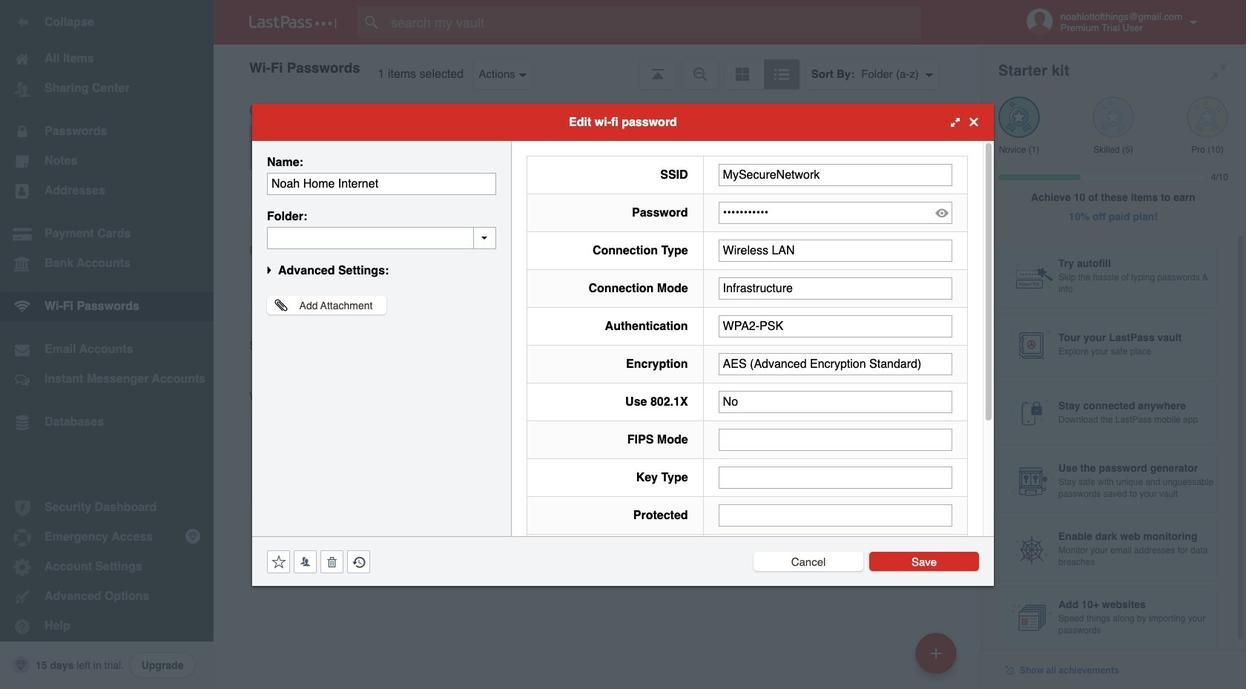 Task type: describe. For each thing, give the bounding box(es) containing it.
main navigation navigation
[[0, 0, 214, 689]]

vault options navigation
[[214, 45, 981, 89]]

new item image
[[931, 648, 941, 658]]

search my vault text field
[[358, 6, 950, 39]]



Task type: locate. For each thing, give the bounding box(es) containing it.
dialog
[[252, 103, 994, 680]]

new item navigation
[[910, 628, 966, 689]]

None text field
[[267, 172, 496, 195], [267, 227, 496, 249], [718, 277, 952, 299], [718, 353, 952, 375], [718, 466, 952, 488], [718, 504, 952, 526], [267, 172, 496, 195], [267, 227, 496, 249], [718, 277, 952, 299], [718, 353, 952, 375], [718, 466, 952, 488], [718, 504, 952, 526]]

None text field
[[718, 164, 952, 186], [718, 239, 952, 261], [718, 315, 952, 337], [718, 391, 952, 413], [718, 428, 952, 451], [718, 164, 952, 186], [718, 239, 952, 261], [718, 315, 952, 337], [718, 391, 952, 413], [718, 428, 952, 451]]

Search search field
[[358, 6, 950, 39]]

None password field
[[718, 201, 952, 224]]

lastpass image
[[249, 16, 337, 29]]



